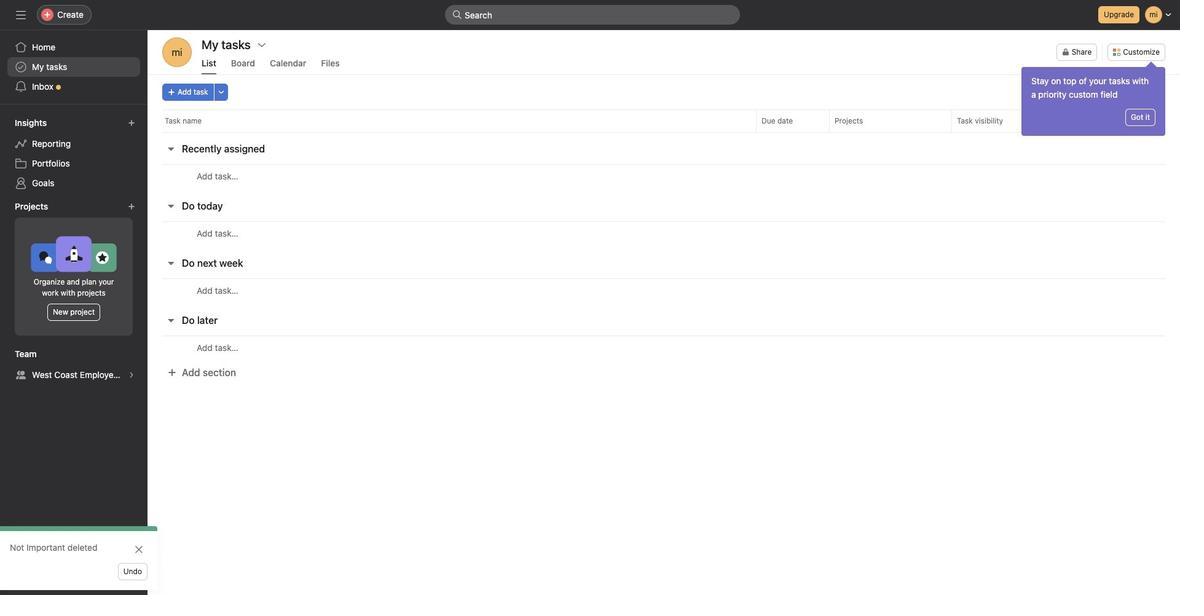 Task type: describe. For each thing, give the bounding box(es) containing it.
projects element
[[0, 196, 148, 343]]

row for 1st collapse task list for this group image from the bottom
[[148, 336, 1181, 359]]

hide sidebar image
[[16, 10, 26, 20]]

prominent image
[[453, 10, 462, 20]]

view profile settings image
[[162, 38, 192, 67]]

teams element
[[0, 343, 148, 387]]

more actions image
[[217, 89, 225, 96]]

global element
[[0, 30, 148, 104]]

row for first collapse task list for this group icon from the bottom of the page
[[148, 279, 1181, 302]]

1 collapse task list for this group image from the top
[[166, 144, 176, 154]]

new insights image
[[128, 119, 135, 127]]

Search tasks, projects, and more text field
[[445, 5, 740, 25]]



Task type: locate. For each thing, give the bounding box(es) containing it.
2 collapse task list for this group image from the top
[[166, 258, 176, 268]]

row
[[148, 109, 1181, 132], [162, 132, 1166, 133], [148, 164, 1181, 188], [148, 221, 1181, 245], [148, 279, 1181, 302], [148, 336, 1181, 359]]

0 vertical spatial collapse task list for this group image
[[166, 201, 176, 211]]

show options image
[[257, 40, 267, 50]]

new project or portfolio image
[[128, 203, 135, 210]]

close image
[[134, 545, 144, 555]]

tooltip
[[1022, 63, 1166, 136]]

collapse task list for this group image
[[166, 144, 176, 154], [166, 315, 176, 325]]

0 vertical spatial collapse task list for this group image
[[166, 144, 176, 154]]

2 collapse task list for this group image from the top
[[166, 315, 176, 325]]

None field
[[445, 5, 740, 25]]

row for 1st collapse task list for this group icon from the top of the page
[[148, 221, 1181, 245]]

collapse task list for this group image
[[166, 201, 176, 211], [166, 258, 176, 268]]

see details, west coast employees 2 image
[[128, 371, 135, 379]]

row for 2nd collapse task list for this group image from the bottom of the page
[[148, 164, 1181, 188]]

1 vertical spatial collapse task list for this group image
[[166, 315, 176, 325]]

insights element
[[0, 112, 148, 196]]

1 vertical spatial collapse task list for this group image
[[166, 258, 176, 268]]

1 collapse task list for this group image from the top
[[166, 201, 176, 211]]



Task type: vqa. For each thing, say whether or not it's contained in the screenshot.
the top your
no



